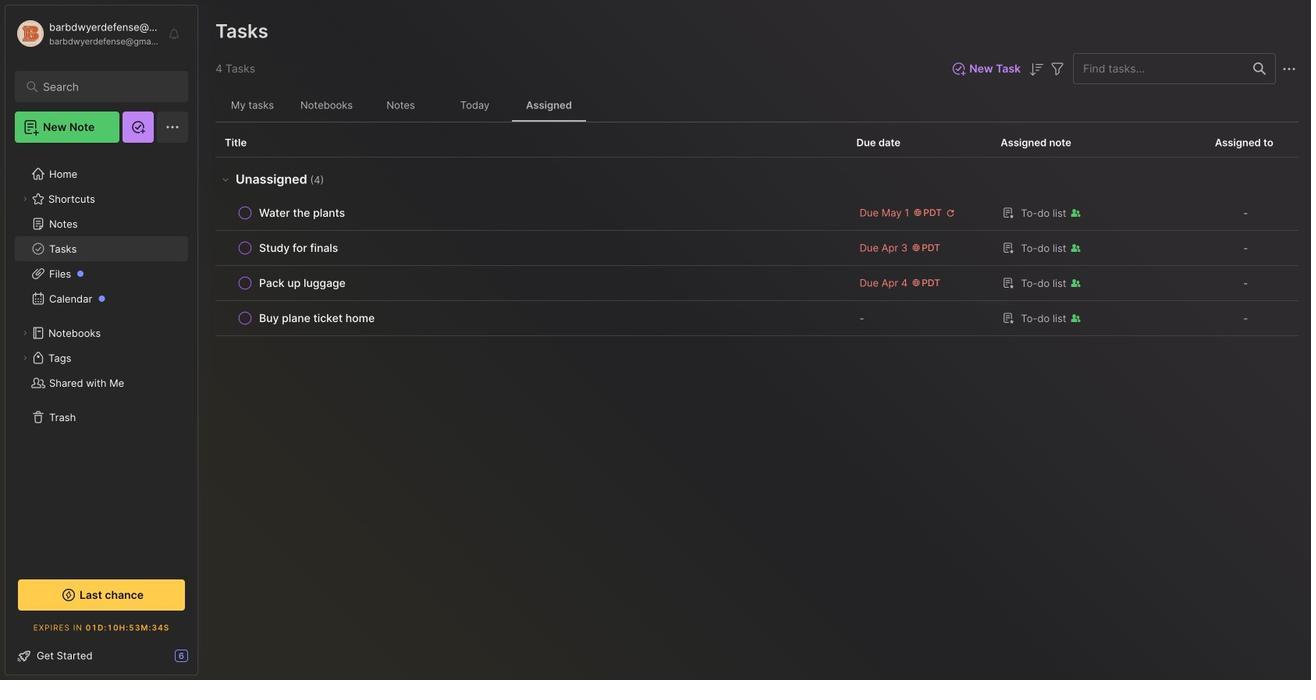 Task type: describe. For each thing, give the bounding box(es) containing it.
click to collapse image
[[197, 652, 209, 671]]

collapse unassigned image
[[219, 173, 232, 186]]

filter tasks image
[[1048, 60, 1067, 79]]

Filter tasks field
[[1048, 59, 1067, 79]]

pack up luggage 3 cell
[[259, 276, 346, 291]]

water the plants 1 cell
[[259, 205, 345, 221]]

main element
[[0, 0, 203, 681]]

Find tasks… text field
[[1074, 56, 1244, 82]]

Sort tasks by… field
[[1027, 59, 1046, 79]]

expand notebooks image
[[20, 329, 30, 338]]

More actions and view options field
[[1276, 59, 1299, 79]]



Task type: locate. For each thing, give the bounding box(es) containing it.
Search text field
[[43, 80, 167, 94]]

study for finals 2 cell
[[259, 240, 338, 256]]

Help and Learning task checklist field
[[5, 644, 198, 669]]

tree
[[5, 152, 198, 563]]

buy plane ticket home 4 cell
[[259, 311, 375, 326]]

row group
[[215, 158, 1299, 336]]

none search field inside main element
[[43, 77, 167, 96]]

expand tags image
[[20, 354, 30, 363]]

Account field
[[15, 18, 159, 49]]

more actions and view options image
[[1280, 60, 1299, 79]]

tree inside main element
[[5, 152, 198, 563]]

None search field
[[43, 77, 167, 96]]

row
[[215, 196, 1299, 231], [225, 202, 838, 224], [215, 231, 1299, 266], [225, 237, 838, 259], [215, 266, 1299, 301], [225, 272, 838, 294], [215, 301, 1299, 336], [225, 308, 838, 329]]



Task type: vqa. For each thing, say whether or not it's contained in the screenshot.
HELP AND LEARNING TASK CHECKLIST field
yes



